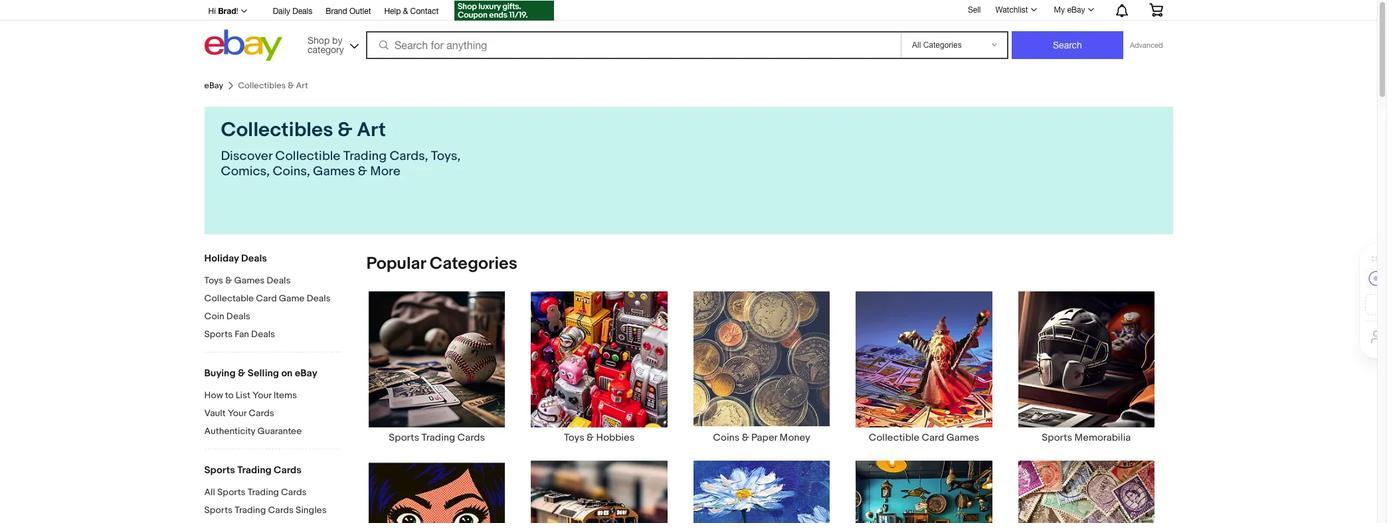 Task type: locate. For each thing, give the bounding box(es) containing it.
None submit
[[1012, 31, 1124, 59]]

games inside the 'collectibles & art discover collectible trading cards, toys, comics, coins, games & more'
[[313, 164, 355, 179]]

games inside toys & games deals collectable card game deals coin deals sports fan deals
[[234, 275, 265, 286]]

coins,
[[273, 164, 310, 179]]

0 horizontal spatial toys
[[204, 275, 223, 286]]

0 vertical spatial card
[[256, 293, 277, 304]]

popular
[[366, 254, 426, 274]]

cards inside how to list your items vault your cards authenticity guarantee
[[249, 408, 274, 419]]

deals right daily
[[293, 7, 312, 16]]

1 horizontal spatial games
[[313, 164, 355, 179]]

sports trading cards
[[389, 432, 485, 445], [204, 465, 302, 477]]

& right "help"
[[403, 7, 408, 16]]

& inside toys & games deals collectable card game deals coin deals sports fan deals
[[225, 275, 232, 286]]

1 vertical spatial games
[[234, 275, 265, 286]]

cards
[[249, 408, 274, 419], [458, 432, 485, 445], [274, 465, 302, 477], [281, 487, 307, 498], [268, 505, 294, 516]]

trading
[[343, 149, 387, 164], [422, 432, 455, 445], [237, 465, 272, 477], [248, 487, 279, 498], [235, 505, 266, 516]]

toys & hobbies
[[564, 432, 635, 445]]

discover
[[221, 149, 272, 164]]

& left hobbies
[[587, 432, 594, 445]]

toys left hobbies
[[564, 432, 585, 445]]

1 horizontal spatial sports trading cards
[[389, 432, 485, 445]]

comics,
[[221, 164, 270, 179]]

fan
[[235, 329, 249, 340]]

your down 'list' on the left
[[228, 408, 247, 419]]

daily deals
[[273, 7, 312, 16]]

your shopping cart image
[[1149, 3, 1164, 17]]

0 horizontal spatial collectible
[[275, 149, 341, 164]]

sell
[[968, 5, 981, 14]]

card
[[256, 293, 277, 304], [922, 432, 945, 445]]

paper
[[752, 432, 778, 445]]

& inside account navigation
[[403, 7, 408, 16]]

your right 'list' on the left
[[253, 390, 272, 401]]

0 horizontal spatial sports trading cards
[[204, 465, 302, 477]]

0 horizontal spatial ebay
[[204, 80, 223, 91]]

sports memorabilia
[[1042, 432, 1131, 445]]

outlet
[[350, 7, 371, 16]]

1 horizontal spatial ebay
[[295, 367, 317, 380]]

& left art
[[338, 118, 353, 142]]

singles
[[296, 505, 327, 516]]

hi
[[208, 7, 216, 16]]

0 vertical spatial collectible
[[275, 149, 341, 164]]

2 horizontal spatial ebay
[[1068, 5, 1086, 15]]

2 horizontal spatial games
[[947, 432, 980, 445]]

categories
[[430, 254, 518, 274]]

& for hobbies
[[587, 432, 594, 445]]

1 vertical spatial collectible
[[869, 432, 920, 445]]

my ebay
[[1054, 5, 1086, 15]]

ebay link
[[204, 80, 223, 91]]

1 horizontal spatial toys
[[564, 432, 585, 445]]

vault
[[204, 408, 226, 419]]

toys for toys & hobbies
[[564, 432, 585, 445]]

authenticity
[[204, 426, 255, 437]]

0 vertical spatial games
[[313, 164, 355, 179]]

how to list your items link
[[204, 390, 341, 403]]

sports fan deals link
[[204, 329, 341, 342]]

toys
[[204, 275, 223, 286], [564, 432, 585, 445]]

coins & paper money link
[[681, 291, 843, 445]]

&
[[403, 7, 408, 16], [338, 118, 353, 142], [358, 164, 367, 179], [225, 275, 232, 286], [238, 367, 245, 380], [587, 432, 594, 445], [742, 432, 749, 445]]

games
[[313, 164, 355, 179], [234, 275, 265, 286], [947, 432, 980, 445]]

how
[[204, 390, 223, 401]]

deals up fan
[[226, 311, 250, 322]]

collectibles & art discover collectible trading cards, toys, comics, coins, games & more
[[221, 118, 461, 179]]

1 vertical spatial toys
[[564, 432, 585, 445]]

collectible
[[275, 149, 341, 164], [869, 432, 920, 445]]

deals up 'toys & games deals' "link" at left bottom
[[241, 253, 267, 265]]

all sports trading cards link
[[204, 487, 341, 500]]

& left paper
[[742, 432, 749, 445]]

1 vertical spatial card
[[922, 432, 945, 445]]

holiday
[[204, 253, 239, 265]]

hobbies
[[596, 432, 635, 445]]

your
[[253, 390, 272, 401], [228, 408, 247, 419]]

2 vertical spatial ebay
[[295, 367, 317, 380]]

1 horizontal spatial your
[[253, 390, 272, 401]]

shop by category
[[308, 35, 344, 55]]

toys & hobbies link
[[518, 291, 681, 445]]

toys inside toys & games deals collectable card game deals coin deals sports fan deals
[[204, 275, 223, 286]]

ebay
[[1068, 5, 1086, 15], [204, 80, 223, 91], [295, 367, 317, 380]]

coins
[[713, 432, 740, 445]]

how to list your items vault your cards authenticity guarantee
[[204, 390, 302, 437]]

& right the "buying" at left bottom
[[238, 367, 245, 380]]

sports trading cards link
[[356, 291, 518, 445]]

& up collectable
[[225, 275, 232, 286]]

2 vertical spatial games
[[947, 432, 980, 445]]

toys down holiday
[[204, 275, 223, 286]]

shop by category button
[[302, 30, 362, 58]]

0 vertical spatial ebay
[[1068, 5, 1086, 15]]

0 vertical spatial your
[[253, 390, 272, 401]]

my
[[1054, 5, 1065, 15]]

0 horizontal spatial games
[[234, 275, 265, 286]]

daily deals link
[[273, 5, 312, 19]]

card inside toys & games deals collectable card game deals coin deals sports fan deals
[[256, 293, 277, 304]]

deals
[[293, 7, 312, 16], [241, 253, 267, 265], [267, 275, 291, 286], [307, 293, 331, 304], [226, 311, 250, 322], [251, 329, 275, 340]]

0 vertical spatial sports trading cards
[[389, 432, 485, 445]]

on
[[281, 367, 293, 380]]

none submit inside "shop by category" banner
[[1012, 31, 1124, 59]]

all sports trading cards sports trading cards singles
[[204, 487, 327, 516]]

collectibles
[[221, 118, 333, 142]]

shop by category banner
[[201, 0, 1173, 64]]

0 horizontal spatial your
[[228, 408, 247, 419]]

list
[[236, 390, 250, 401]]

selling
[[248, 367, 279, 380]]

coins & paper money
[[713, 432, 811, 445]]

games for toys & games deals collectable card game deals coin deals sports fan deals
[[234, 275, 265, 286]]

1 vertical spatial sports trading cards
[[204, 465, 302, 477]]

help & contact link
[[384, 5, 439, 19]]

get the coupon image
[[455, 1, 554, 21]]

sports
[[204, 329, 233, 340], [389, 432, 419, 445], [1042, 432, 1073, 445], [204, 465, 235, 477], [217, 487, 246, 498], [204, 505, 233, 516]]

0 vertical spatial toys
[[204, 275, 223, 286]]

more
[[370, 164, 401, 179]]

& for art
[[338, 118, 353, 142]]

Search for anything text field
[[368, 33, 898, 58]]

0 horizontal spatial card
[[256, 293, 277, 304]]



Task type: vqa. For each thing, say whether or not it's contained in the screenshot.
the Sell link
yes



Task type: describe. For each thing, give the bounding box(es) containing it.
& for selling
[[238, 367, 245, 380]]

1 vertical spatial your
[[228, 408, 247, 419]]

collectible card games link
[[843, 291, 1006, 445]]

my ebay link
[[1047, 2, 1100, 18]]

1 horizontal spatial card
[[922, 432, 945, 445]]

collectable
[[204, 293, 254, 304]]

contact
[[410, 7, 439, 16]]

& for paper
[[742, 432, 749, 445]]

toys,
[[431, 149, 461, 164]]

sports memorabilia link
[[1006, 291, 1168, 445]]

deals inside account navigation
[[293, 7, 312, 16]]

toys & games deals collectable card game deals coin deals sports fan deals
[[204, 275, 331, 340]]

game
[[279, 293, 305, 304]]

popular categories
[[366, 254, 518, 274]]

games for collectible card games
[[947, 432, 980, 445]]

authenticity guarantee link
[[204, 426, 341, 439]]

buying
[[204, 367, 236, 380]]

deals down "coin deals" link
[[251, 329, 275, 340]]

hi brad !
[[208, 6, 238, 16]]

all
[[204, 487, 215, 498]]

deals up collectable card game deals link
[[267, 275, 291, 286]]

guarantee
[[257, 426, 302, 437]]

& left more
[[358, 164, 367, 179]]

brand
[[326, 7, 347, 16]]

help
[[384, 7, 401, 16]]

cards,
[[390, 149, 428, 164]]

brad
[[218, 6, 236, 16]]

advanced link
[[1124, 32, 1170, 58]]

coin deals link
[[204, 311, 341, 324]]

& for games
[[225, 275, 232, 286]]

sell link
[[962, 5, 987, 14]]

toys & games deals link
[[204, 275, 341, 288]]

daily
[[273, 7, 290, 16]]

sports inside toys & games deals collectable card game deals coin deals sports fan deals
[[204, 329, 233, 340]]

toys for toys & games deals collectable card game deals coin deals sports fan deals
[[204, 275, 223, 286]]

money
[[780, 432, 811, 445]]

1 horizontal spatial collectible
[[869, 432, 920, 445]]

& for contact
[[403, 7, 408, 16]]

help & contact
[[384, 7, 439, 16]]

shop
[[308, 35, 330, 46]]

1 vertical spatial ebay
[[204, 80, 223, 91]]

brand outlet link
[[326, 5, 371, 19]]

memorabilia
[[1075, 432, 1131, 445]]

holiday deals
[[204, 253, 267, 265]]

vault your cards link
[[204, 408, 341, 421]]

trading inside the 'collectibles & art discover collectible trading cards, toys, comics, coins, games & more'
[[343, 149, 387, 164]]

items
[[274, 390, 297, 401]]

collectable card game deals link
[[204, 293, 341, 306]]

collectible card games
[[869, 432, 980, 445]]

to
[[225, 390, 234, 401]]

watchlist link
[[988, 2, 1043, 18]]

advanced
[[1130, 41, 1163, 49]]

collectible inside the 'collectibles & art discover collectible trading cards, toys, comics, coins, games & more'
[[275, 149, 341, 164]]

brand outlet
[[326, 7, 371, 16]]

!
[[236, 7, 238, 16]]

buying & selling on ebay
[[204, 367, 317, 380]]

deals right game
[[307, 293, 331, 304]]

ebay inside my ebay link
[[1068, 5, 1086, 15]]

sports trading cards singles link
[[204, 505, 341, 518]]

by
[[332, 35, 342, 46]]

art
[[357, 118, 386, 142]]

coin
[[204, 311, 224, 322]]

watchlist
[[996, 5, 1028, 15]]

category
[[308, 44, 344, 55]]

account navigation
[[201, 0, 1173, 23]]



